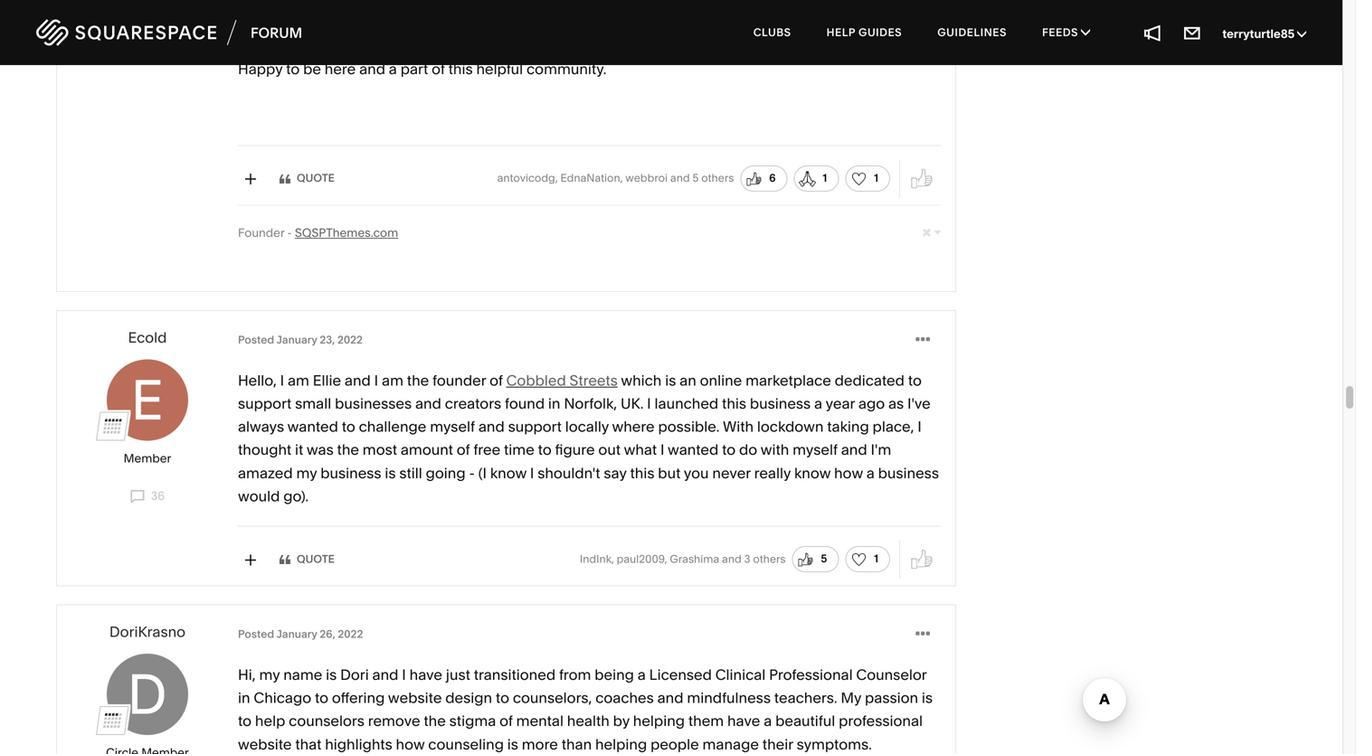 Task type: vqa. For each thing, say whether or not it's contained in the screenshot.
products link
no



Task type: locate. For each thing, give the bounding box(es) containing it.
like image inside 6 link
[[745, 170, 763, 188]]

others for 3 others
[[753, 553, 786, 566]]

0 horizontal spatial in
[[238, 690, 250, 707]]

am up small at bottom left
[[288, 372, 309, 390]]

others
[[702, 172, 734, 185], [753, 553, 786, 566]]

have left just
[[410, 667, 443, 684]]

clubs link
[[737, 9, 808, 56]]

posted up 'hi,' at the left bottom
[[238, 628, 274, 641]]

feeds
[[1043, 26, 1082, 39]]

in
[[548, 395, 561, 413], [238, 690, 250, 707]]

my right 'hi,' at the left bottom
[[259, 667, 280, 684]]

0 horizontal spatial myself
[[430, 418, 475, 436]]

multiquote image for antovicodg , ednanation , webbroi and 5 others
[[245, 173, 256, 185]]

in down 'hi,' at the left bottom
[[238, 690, 250, 707]]

, left grashima
[[665, 553, 668, 566]]

0 vertical spatial support
[[238, 395, 292, 413]]

0 vertical spatial this
[[449, 60, 473, 78]]

know
[[490, 465, 527, 482], [795, 465, 831, 482]]

part
[[401, 60, 428, 78]]

1 quote link from the top
[[280, 172, 335, 185]]

and
[[720, 0, 746, 17], [359, 60, 386, 78], [671, 172, 690, 185], [345, 372, 371, 390], [415, 395, 442, 413], [479, 418, 505, 436], [842, 441, 868, 459], [722, 553, 742, 566], [373, 667, 399, 684], [658, 690, 684, 707]]

posted up hello,
[[238, 333, 274, 346]]

thought
[[238, 441, 292, 459]]

quote link up founder - sqspthemes.com
[[280, 172, 335, 185]]

and down hello, i am ellie and i am the founder of cobbled streets
[[415, 395, 442, 413]]

like image
[[909, 166, 935, 192], [745, 170, 763, 188], [909, 547, 935, 573], [797, 551, 815, 569]]

this up with
[[722, 395, 747, 413]]

support down found
[[508, 418, 562, 436]]

my down the it
[[296, 465, 317, 482]]

0 horizontal spatial others
[[702, 172, 734, 185]]

hello, i am ellie and i am the founder of cobbled streets
[[238, 372, 618, 390]]

1 horizontal spatial business
[[750, 395, 811, 413]]

people
[[651, 736, 699, 754]]

0 vertical spatial multiquote image
[[245, 173, 256, 185]]

1 vertical spatial this
[[722, 395, 747, 413]]

know right really
[[795, 465, 831, 482]]

the left founder
[[407, 372, 429, 390]]

1 horizontal spatial -
[[469, 465, 475, 482]]

wanted up "you"
[[668, 441, 719, 459]]

1 vertical spatial in
[[238, 690, 250, 707]]

caret down image
[[1298, 27, 1307, 40], [935, 227, 941, 238]]

plenty
[[807, 0, 850, 17]]

36 link
[[130, 489, 165, 504]]

love image
[[850, 551, 868, 569]]

0 horizontal spatial caret down image
[[935, 227, 941, 238]]

others left 6 link
[[702, 172, 734, 185]]

, left webbroi link
[[621, 172, 623, 185]]

1 vertical spatial january
[[277, 628, 317, 641]]

licensed
[[650, 667, 712, 684]]

a
[[389, 60, 397, 78], [815, 395, 823, 413], [867, 465, 875, 482], [638, 667, 646, 684], [764, 713, 772, 731]]

2022 right 26,
[[338, 628, 363, 641]]

webbroi link
[[626, 172, 668, 185]]

1 vertical spatial wanted
[[668, 441, 719, 459]]

1 horizontal spatial my
[[296, 465, 317, 482]]

ellie
[[313, 372, 341, 390]]

website down help
[[238, 736, 292, 754]]

quote for indink
[[297, 553, 335, 566]]

myself down creators
[[430, 418, 475, 436]]

posted for ecold
[[238, 333, 274, 346]]

comment image
[[108, 17, 122, 31]]

the inside hi, my name is dori and i have just transitioned from being a licensed clinical professional counselor in chicago to offering website design to counselors, coaches and mindfulness teachers. my passion is to help counselors remove the stigma of mental health by helping them have a beautiful professional website that highlights how counseling is more than helping people manage their sympto
[[424, 713, 446, 731]]

5 right webbroi link
[[693, 172, 699, 185]]

january left 26,
[[277, 628, 317, 641]]

january for ecold
[[277, 333, 317, 346]]

comment image
[[130, 491, 145, 504]]

the inside which is an online marketplace dedicated to support small businesses and creators found in norfolk, uk. i launched this business a year ago as i've always wanted to challenge myself and support locally where possible. with lockdown taking place, i thought it was the most amount of free time to figure out what i wanted to do with myself and i'm amazed my business is still going - (i know i shouldn't say this but you never really know how a business would go).
[[337, 441, 359, 459]]

0 horizontal spatial my
[[259, 667, 280, 684]]

caret down image inside terryturtle85 link
[[1298, 27, 1307, 40]]

thanks image
[[799, 170, 817, 188]]

1 january from the top
[[277, 333, 317, 346]]

how down the taking
[[835, 465, 863, 482]]

0 vertical spatial in
[[548, 395, 561, 413]]

0 horizontal spatial am
[[288, 372, 309, 390]]

level 5 image
[[96, 410, 129, 443]]

0 vertical spatial posted
[[238, 333, 274, 346]]

1 for 1 link on the left of love image
[[823, 171, 828, 185]]

0 vertical spatial wanted
[[288, 418, 338, 436]]

business down 'i'm'
[[879, 465, 939, 482]]

free
[[474, 441, 501, 459]]

1 horizontal spatial wanted
[[668, 441, 719, 459]]

1 vertical spatial quote link
[[280, 553, 335, 566]]

like image inside 5 link
[[797, 551, 815, 569]]

going
[[426, 465, 466, 482]]

website
[[388, 690, 442, 707], [238, 736, 292, 754]]

1 horizontal spatial caret down image
[[1298, 27, 1307, 40]]

business down most
[[321, 465, 382, 482]]

0 vertical spatial caret down image
[[1298, 27, 1307, 40]]

- right founder
[[287, 226, 292, 240]]

1 vertical spatial my
[[259, 667, 280, 684]]

1 vertical spatial helping
[[596, 736, 647, 754]]

of right stigma
[[500, 713, 513, 731]]

more
[[522, 736, 558, 754]]

level 4 image
[[96, 705, 129, 738]]

where
[[612, 418, 655, 436]]

the left stigma
[[424, 713, 446, 731]]

a down 'i'm'
[[867, 465, 875, 482]]

and down licensed at the bottom of page
[[658, 690, 684, 707]]

january left 23,
[[277, 333, 317, 346]]

counselors
[[289, 713, 365, 731]]

quote link for antovicodg
[[280, 172, 335, 185]]

like image up times 'image'
[[909, 166, 935, 192]]

member
[[124, 452, 171, 466]]

quote link
[[280, 172, 335, 185], [280, 553, 335, 566]]

marketplace
[[746, 372, 832, 390]]

time
[[504, 441, 535, 459]]

on
[[339, 23, 357, 40]]

an
[[680, 372, 697, 390]]

the right was
[[337, 441, 359, 459]]

indink , paul2009 , grashima and 3 others
[[580, 553, 786, 566]]

1 horizontal spatial am
[[382, 372, 404, 390]]

and right the users
[[720, 0, 746, 17]]

0 horizontal spatial how
[[396, 736, 425, 754]]

0 vertical spatial january
[[277, 333, 317, 346]]

23,
[[320, 333, 335, 346]]

,
[[556, 172, 558, 185], [621, 172, 623, 185], [612, 553, 614, 566], [665, 553, 668, 566]]

passion
[[865, 690, 919, 707]]

cobbled
[[507, 372, 566, 390]]

to up i've
[[909, 372, 922, 390]]

2022 for ecold
[[338, 333, 363, 346]]

most
[[363, 441, 397, 459]]

1 am from the left
[[288, 372, 309, 390]]

guides
[[859, 26, 902, 39]]

1 for 1 link right of 5 link
[[874, 553, 879, 566]]

multiquote image up founder
[[245, 173, 256, 185]]

of left "free"
[[457, 441, 470, 459]]

1 right thanks image
[[823, 171, 828, 185]]

0 vertical spatial quote link
[[280, 172, 335, 185]]

2 quote from the top
[[297, 553, 335, 566]]

0 vertical spatial others
[[702, 172, 734, 185]]

of up help guides
[[853, 0, 866, 17]]

manage
[[703, 736, 759, 754]]

1 vertical spatial support
[[508, 418, 562, 436]]

1 vertical spatial others
[[753, 553, 786, 566]]

founder
[[433, 372, 486, 390]]

a left year
[[815, 395, 823, 413]]

multiquote image for indink , paul2009 , grashima and 3 others
[[245, 554, 256, 566]]

0 vertical spatial quote
[[297, 172, 335, 185]]

website up remove
[[388, 690, 442, 707]]

more options... image
[[916, 329, 930, 351]]

my inside which is an online marketplace dedicated to support small businesses and creators found in norfolk, uk. i launched this business a year ago as i've always wanted to challenge myself and support locally where possible. with lockdown taking place, i thought it was the most amount of free time to figure out what i wanted to do with myself and i'm amazed my business is still going - (i know i shouldn't say this but you never really know how a business would go).
[[296, 465, 317, 482]]

1 vertical spatial posted
[[238, 628, 274, 641]]

1 vertical spatial quote
[[297, 553, 335, 566]]

offering
[[332, 690, 385, 707]]

ecold
[[128, 329, 167, 347]]

january
[[277, 333, 317, 346], [277, 628, 317, 641]]

of right thousands
[[568, 0, 582, 17]]

others right 3
[[753, 553, 786, 566]]

of inside hi, my name is dori and i have just transitioned from being a licensed clinical professional counselor in chicago to offering website design to counselors, coaches and mindfulness teachers. my passion is to help counselors remove the stigma of mental health by helping them have a beautiful professional website that highlights how counseling is more than helping people manage their sympto
[[500, 713, 513, 731]]

0 horizontal spatial have
[[410, 667, 443, 684]]

multiquote image down would on the left of page
[[245, 554, 256, 566]]

1 horizontal spatial others
[[753, 553, 786, 566]]

i down i've
[[918, 418, 922, 436]]

caret down image
[[1082, 27, 1091, 38]]

1 vertical spatial multiquote image
[[245, 554, 256, 566]]

1 right love icon
[[874, 553, 879, 566]]

lockdown
[[758, 418, 824, 436]]

quote link down go).
[[280, 553, 335, 566]]

2 horizontal spatial this
[[722, 395, 747, 413]]

would
[[238, 488, 280, 505]]

which is an online marketplace dedicated to support small businesses and creators found in norfolk, uk. i launched this business a year ago as i've always wanted to challenge myself and support locally where possible. with lockdown taking place, i thought it was the most amount of free time to figure out what i wanted to do with myself and i'm amazed my business is still going - (i know i shouldn't say this but you never really know how a business would go).
[[238, 372, 939, 505]]

posted
[[238, 333, 274, 346], [238, 628, 274, 641]]

found
[[505, 395, 545, 413]]

5 left love icon
[[821, 553, 828, 566]]

like image for 1 link on the left of love image
[[909, 166, 935, 192]]

1 link right thanks image
[[846, 166, 891, 192]]

2 quote link from the top
[[280, 553, 335, 566]]

of right tens
[[476, 0, 490, 17]]

support up 'always'
[[238, 395, 292, 413]]

1 vertical spatial website
[[238, 736, 292, 754]]

1 know from the left
[[490, 465, 527, 482]]

1 vertical spatial how
[[396, 736, 425, 754]]

2 am from the left
[[382, 372, 404, 390]]

multiquote image
[[245, 173, 256, 185], [245, 554, 256, 566]]

1 horizontal spatial 5
[[821, 553, 828, 566]]

quote for antovicodg
[[297, 172, 335, 185]]

1 horizontal spatial website
[[388, 690, 442, 707]]

2 vertical spatial this
[[630, 465, 655, 482]]

community.
[[527, 60, 607, 78]]

a left part
[[389, 60, 397, 78]]

1
[[180, 16, 187, 31], [823, 171, 828, 185], [874, 171, 879, 185], [874, 553, 879, 566]]

1 horizontal spatial have
[[728, 713, 761, 731]]

5 inside 5 link
[[821, 553, 828, 566]]

founder - sqspthemes.com
[[238, 226, 398, 240]]

like image right 3 others link
[[797, 551, 815, 569]]

is left more at the bottom
[[508, 736, 519, 754]]

cobbled streets link
[[507, 372, 618, 390]]

1 quote from the top
[[297, 172, 335, 185]]

helping down by
[[596, 736, 647, 754]]

i up businesses
[[374, 372, 379, 390]]

1 horizontal spatial in
[[548, 395, 561, 413]]

messages image
[[1183, 23, 1203, 43]]

helpful
[[477, 60, 523, 78]]

2 know from the left
[[795, 465, 831, 482]]

0 vertical spatial 2022
[[338, 333, 363, 346]]

quote up founder - sqspthemes.com
[[297, 172, 335, 185]]

0 vertical spatial 5
[[693, 172, 699, 185]]

never
[[713, 465, 751, 482]]

how
[[835, 465, 863, 482], [396, 736, 425, 754]]

2 january from the top
[[277, 628, 317, 641]]

help guides link
[[811, 9, 919, 56]]

business down the marketplace
[[750, 395, 811, 413]]

1 vertical spatial myself
[[793, 441, 838, 459]]

but
[[658, 465, 681, 482]]

of inside which is an online marketplace dedicated to support small businesses and creators found in norfolk, uk. i launched this business a year ago as i've always wanted to challenge myself and support locally where possible. with lockdown taking place, i thought it was the most amount of free time to figure out what i wanted to do with myself and i'm amazed my business is still going - (i know i shouldn't say this but you never really know how a business would go).
[[457, 441, 470, 459]]

1 posted from the top
[[238, 333, 274, 346]]

0 horizontal spatial support
[[238, 395, 292, 413]]

this down what
[[630, 465, 655, 482]]

teachers.
[[775, 690, 838, 707]]

launched
[[655, 395, 719, 413]]

1 horizontal spatial know
[[795, 465, 831, 482]]

this left helpful
[[449, 60, 473, 78]]

being
[[595, 667, 634, 684]]

0 vertical spatial how
[[835, 465, 863, 482]]

0 horizontal spatial know
[[490, 465, 527, 482]]

quote down go).
[[297, 553, 335, 566]]

1 right love image
[[874, 171, 879, 185]]

paul2009 link
[[617, 553, 665, 566]]

design
[[446, 690, 492, 707]]

antovicodg link
[[497, 172, 556, 185]]

possible.
[[658, 418, 720, 436]]

2022 right 23,
[[338, 333, 363, 346]]

know down time
[[490, 465, 527, 482]]

how inside hi, my name is dori and i have just transitioned from being a licensed clinical professional counselor in chicago to offering website design to counselors, coaches and mindfulness teachers. my passion is to help counselors remove the stigma of mental health by helping them have a beautiful professional website that highlights how counseling is more than helping people manage their sympto
[[396, 736, 425, 754]]

beautiful
[[776, 713, 836, 731]]

how down remove
[[396, 736, 425, 754]]

fellow
[[870, 0, 910, 17]]

support
[[238, 395, 292, 413], [508, 418, 562, 436]]

2 posted from the top
[[238, 628, 274, 641]]

to right time
[[538, 441, 552, 459]]

uk.
[[621, 395, 644, 413]]

have up manage
[[728, 713, 761, 731]]

0 vertical spatial my
[[296, 465, 317, 482]]

1 vertical spatial 5
[[821, 553, 828, 566]]

is left an
[[665, 372, 676, 390]]

1 vertical spatial -
[[469, 465, 475, 482]]

0 vertical spatial -
[[287, 226, 292, 240]]

guidelines
[[938, 26, 1007, 39]]

1 vertical spatial 2022
[[338, 628, 363, 641]]

wanted down small at bottom left
[[288, 418, 338, 436]]

to left be
[[286, 60, 300, 78]]

in down cobbled streets link
[[548, 395, 561, 413]]

like image for ednanation link
[[745, 170, 763, 188]]

i up remove
[[402, 667, 406, 684]]

like image left 6
[[745, 170, 763, 188]]

year
[[826, 395, 855, 413]]

6 link
[[741, 166, 788, 192]]

wanted
[[288, 418, 338, 436], [668, 441, 719, 459]]

0 horizontal spatial this
[[449, 60, 473, 78]]

1 horizontal spatial how
[[835, 465, 863, 482]]

0 vertical spatial have
[[410, 667, 443, 684]]

1 link left love image
[[794, 166, 839, 192]]

the inside since then we've empowered tens of thousands of squarespace users and advised plenty of fellow entrepreneurs on the same path.
[[360, 23, 382, 40]]

squarespace
[[585, 0, 676, 17]]

1 vertical spatial have
[[728, 713, 761, 731]]

36
[[148, 489, 165, 504]]

0 horizontal spatial 5
[[693, 172, 699, 185]]

am up businesses
[[382, 372, 404, 390]]

helping up people
[[633, 713, 685, 731]]



Task type: describe. For each thing, give the bounding box(es) containing it.
counselor
[[857, 667, 927, 684]]

with
[[723, 418, 754, 436]]

quote link for indink
[[280, 553, 335, 566]]

we've
[[314, 0, 353, 17]]

sqspthemes.com
[[295, 226, 398, 240]]

in inside hi, my name is dori and i have just transitioned from being a licensed clinical professional counselor in chicago to offering website design to counselors, coaches and mindfulness teachers. my passion is to help counselors remove the stigma of mental health by helping them have a beautiful professional website that highlights how counseling is more than helping people manage their sympto
[[238, 690, 250, 707]]

by
[[613, 713, 630, 731]]

1 right check circle image
[[180, 16, 187, 31]]

and down the taking
[[842, 441, 868, 459]]

0 horizontal spatial wanted
[[288, 418, 338, 436]]

like image for 1 link right of 5 link
[[909, 547, 935, 573]]

stigma
[[450, 713, 496, 731]]

i down time
[[530, 465, 534, 482]]

always
[[238, 418, 284, 436]]

shouldn't
[[538, 465, 601, 482]]

6
[[770, 171, 776, 185]]

posted for dorikrasno
[[238, 628, 274, 641]]

indink
[[580, 553, 612, 566]]

dorikrasno link
[[109, 624, 186, 641]]

1 link right 5 link
[[846, 547, 891, 573]]

with
[[761, 441, 790, 459]]

go).
[[284, 488, 309, 505]]

i inside hi, my name is dori and i have just transitioned from being a licensed clinical professional counselor in chicago to offering website design to counselors, coaches and mindfulness teachers. my passion is to help counselors remove the stigma of mental health by helping them have a beautiful professional website that highlights how counseling is more than helping people manage their sympto
[[402, 667, 406, 684]]

to down transitioned at left bottom
[[496, 690, 510, 707]]

chicago
[[254, 690, 311, 707]]

and left 3
[[722, 553, 742, 566]]

my inside hi, my name is dori and i have just transitioned from being a licensed clinical professional counselor in chicago to offering website design to counselors, coaches and mindfulness teachers. my passion is to help counselors remove the stigma of mental health by helping them have a beautiful professional website that highlights how counseling is more than helping people manage their sympto
[[259, 667, 280, 684]]

others for 5 others
[[702, 172, 734, 185]]

1 horizontal spatial myself
[[793, 441, 838, 459]]

streets
[[570, 372, 618, 390]]

is right passion
[[922, 690, 933, 707]]

what
[[624, 441, 657, 459]]

3
[[745, 553, 751, 566]]

help
[[255, 713, 285, 731]]

tens
[[443, 0, 473, 17]]

ago
[[859, 395, 885, 413]]

and up "free"
[[479, 418, 505, 436]]

i right what
[[661, 441, 665, 459]]

1 for 1 link on the right of thanks image
[[874, 171, 879, 185]]

coaches
[[596, 690, 654, 707]]

i right hello,
[[280, 372, 284, 390]]

indink link
[[580, 553, 612, 566]]

to left help
[[238, 713, 252, 731]]

that
[[295, 736, 322, 754]]

, left paul2009
[[612, 553, 614, 566]]

hi,
[[238, 667, 256, 684]]

which
[[621, 372, 662, 390]]

amazed
[[238, 465, 293, 482]]

transitioned
[[474, 667, 556, 684]]

mental
[[517, 713, 564, 731]]

from
[[559, 667, 591, 684]]

and right dori
[[373, 667, 399, 684]]

0 vertical spatial myself
[[430, 418, 475, 436]]

happy
[[238, 60, 283, 78]]

to down businesses
[[342, 418, 356, 436]]

0 vertical spatial helping
[[633, 713, 685, 731]]

paul2009
[[617, 553, 665, 566]]

i'm
[[871, 441, 892, 459]]

challenge
[[359, 418, 427, 436]]

posted january 26, 2022
[[238, 628, 363, 641]]

ednanation
[[561, 172, 621, 185]]

how inside which is an online marketplace dedicated to support small businesses and creators found in norfolk, uk. i launched this business a year ago as i've always wanted to challenge myself and support locally where possible. with lockdown taking place, i thought it was the most amount of free time to figure out what i wanted to do with myself and i'm amazed my business is still going - (i know i shouldn't say this but you never really know how a business would go).
[[835, 465, 863, 482]]

1 horizontal spatial support
[[508, 418, 562, 436]]

name
[[283, 667, 322, 684]]

is left still
[[385, 465, 396, 482]]

a up their
[[764, 713, 772, 731]]

2022 for dorikrasno
[[338, 628, 363, 641]]

webbroi
[[626, 172, 668, 185]]

posted january 23, 2022
[[238, 333, 363, 346]]

a right being
[[638, 667, 646, 684]]

1 link right 104
[[162, 16, 187, 32]]

notifications image
[[1143, 23, 1163, 43]]

0 horizontal spatial business
[[321, 465, 382, 482]]

times image
[[923, 227, 932, 238]]

ecold image
[[107, 360, 188, 441]]

do
[[740, 441, 758, 459]]

2 horizontal spatial business
[[879, 465, 939, 482]]

dedicated
[[835, 372, 905, 390]]

1 vertical spatial caret down image
[[935, 227, 941, 238]]

clubs
[[754, 26, 792, 39]]

0 horizontal spatial website
[[238, 736, 292, 754]]

feeds link
[[1026, 9, 1107, 56]]

3 others link
[[745, 553, 786, 566]]

my
[[841, 690, 862, 707]]

0 horizontal spatial -
[[287, 226, 292, 240]]

dorikrasno image
[[107, 655, 188, 736]]

0 vertical spatial website
[[388, 690, 442, 707]]

it
[[295, 441, 304, 459]]

remove
[[368, 713, 420, 731]]

sqspthemes.com link
[[295, 226, 398, 240]]

empowered
[[356, 0, 440, 17]]

antovicodg , ednanation , webbroi and 5 others
[[497, 172, 734, 185]]

104
[[126, 16, 147, 31]]

in inside which is an online marketplace dedicated to support small businesses and creators found in norfolk, uk. i launched this business a year ago as i've always wanted to challenge myself and support locally where possible. with lockdown taking place, i thought it was the most amount of free time to figure out what i wanted to do with myself and i'm amazed my business is still going - (i know i shouldn't say this but you never really know how a business would go).
[[548, 395, 561, 413]]

hello,
[[238, 372, 277, 390]]

like image for paul2009 'link' at the bottom of page
[[797, 551, 815, 569]]

- inside which is an online marketplace dedicated to support small businesses and creators found in norfolk, uk. i launched this business a year ago as i've always wanted to challenge myself and support locally where possible. with lockdown taking place, i thought it was the most amount of free time to figure out what i wanted to do with myself and i'm amazed my business is still going - (i know i shouldn't say this but you never really know how a business would go).
[[469, 465, 475, 482]]

i've
[[908, 395, 931, 413]]

to up counselors
[[315, 690, 329, 707]]

and right here
[[359, 60, 386, 78]]

squarespace forum image
[[36, 17, 303, 48]]

january for dorikrasno
[[277, 628, 317, 641]]

grashima link
[[670, 553, 720, 566]]

104 link
[[108, 16, 147, 31]]

, left ednanation
[[556, 172, 558, 185]]

more options... image
[[916, 624, 930, 646]]

their
[[763, 736, 794, 754]]

love image
[[850, 170, 868, 188]]

5 link
[[792, 547, 839, 573]]

and up businesses
[[345, 372, 371, 390]]

since then we've empowered tens of thousands of squarespace users and advised plenty of fellow entrepreneurs on the same path.
[[238, 0, 910, 40]]

check circle image
[[162, 17, 176, 32]]

happy to be here and a part of this helpful community.
[[238, 60, 610, 78]]

amount
[[401, 441, 453, 459]]

hi, my name is dori and i have just transitioned from being a licensed clinical professional counselor in chicago to offering website design to counselors, coaches and mindfulness teachers. my passion is to help counselors remove the stigma of mental health by helping them have a beautiful professional website that highlights how counseling is more than helping people manage their sympto
[[238, 667, 933, 755]]

as
[[889, 395, 904, 413]]

them
[[689, 713, 724, 731]]

clinical
[[716, 667, 766, 684]]

dori
[[340, 667, 369, 684]]

terryturtle85
[[1223, 27, 1298, 41]]

place,
[[873, 418, 915, 436]]

and left 5 others link
[[671, 172, 690, 185]]

of right part
[[432, 60, 445, 78]]

i right uk.
[[647, 395, 651, 413]]

terryturtle85 link
[[1223, 27, 1307, 41]]

users
[[679, 0, 717, 17]]

really
[[755, 465, 791, 482]]

ecold link
[[128, 329, 167, 347]]

is left dori
[[326, 667, 337, 684]]

online
[[700, 372, 742, 390]]

thousands
[[493, 0, 565, 17]]

still
[[400, 465, 423, 482]]

professional
[[769, 667, 853, 684]]

dorikrasno
[[109, 624, 186, 641]]

here
[[325, 60, 356, 78]]

of up creators
[[490, 372, 503, 390]]

1 horizontal spatial this
[[630, 465, 655, 482]]

be
[[303, 60, 321, 78]]

and inside since then we've empowered tens of thousands of squarespace users and advised plenty of fellow entrepreneurs on the same path.
[[720, 0, 746, 17]]

to left do
[[722, 441, 736, 459]]



